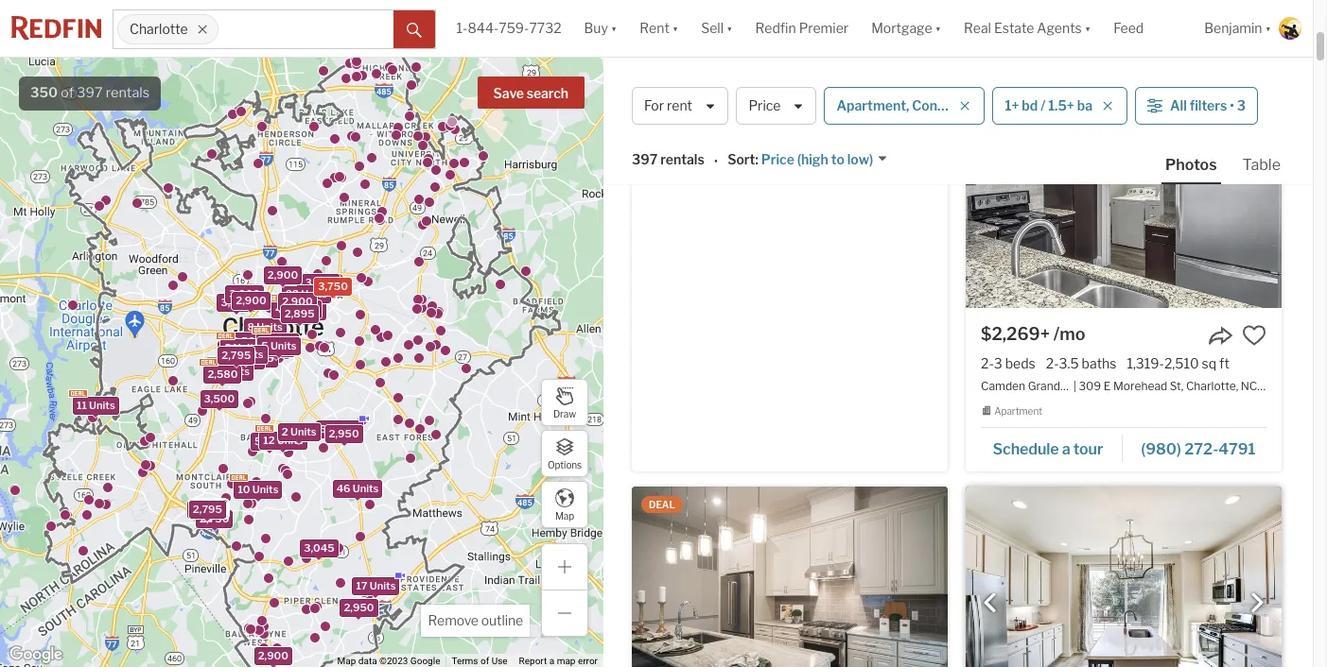 Task type: describe. For each thing, give the bounding box(es) containing it.
outline
[[481, 613, 523, 629]]

favorite button checkbox
[[1242, 323, 1267, 348]]

(980) 217-2303 link
[[1122, 21, 1267, 53]]

benjamin ▾
[[1204, 20, 1271, 36]]

buy ▾
[[584, 20, 617, 36]]

1 horizontal spatial 2
[[282, 426, 288, 439]]

terms of use
[[452, 657, 508, 667]]

price button
[[736, 87, 817, 125]]

844-
[[468, 20, 499, 36]]

remove apartment, condo, townhome image
[[960, 100, 971, 112]]

(980) 272-4791
[[1141, 440, 1256, 458]]

3,100
[[194, 501, 223, 514]]

1 vertical spatial 12
[[283, 304, 295, 318]]

request a tour button
[[647, 22, 785, 51]]

sell ▾ button
[[690, 0, 744, 57]]

3,399
[[210, 364, 240, 377]]

3,045
[[304, 542, 334, 555]]

2-3.5 baths
[[1046, 355, 1117, 372]]

save search
[[493, 85, 569, 101]]

search
[[527, 85, 569, 101]]

price for price (high to low)
[[761, 152, 794, 168]]

table
[[1243, 156, 1281, 174]]

43
[[275, 303, 289, 316]]

ago
[[1043, 88, 1064, 99]]

report a map error
[[519, 657, 598, 667]]

bd
[[1022, 98, 1038, 114]]

3,500 down 2,580
[[204, 392, 235, 405]]

schedule for (980) 272-4791
[[993, 440, 1059, 458]]

draw
[[553, 408, 576, 420]]

1,319-
[[1127, 355, 1164, 372]]

e
[[1104, 379, 1111, 394]]

3,200
[[221, 295, 251, 309]]

tour for (980) 217-2303
[[1073, 29, 1103, 47]]

22
[[286, 287, 299, 300]]

sell
[[701, 20, 724, 36]]

map
[[557, 657, 576, 667]]

2,895
[[284, 307, 315, 320]]

1 horizontal spatial 2 units
[[282, 426, 317, 439]]

60 units
[[221, 343, 264, 356]]

2- for 3.5
[[1046, 355, 1059, 372]]

350
[[30, 84, 58, 101]]

(844) 291-7940
[[804, 29, 921, 47]]

photos button
[[1162, 155, 1239, 184]]

map region
[[0, 0, 735, 668]]

0 vertical spatial 12
[[1008, 88, 1019, 99]]

ft
[[1219, 355, 1230, 372]]

estate
[[994, 20, 1034, 36]]

apartment, condo, townhome
[[837, 98, 1029, 114]]

price (high to low)
[[761, 152, 873, 168]]

0 vertical spatial rentals
[[106, 84, 150, 101]]

google image
[[5, 643, 67, 668]]

real estate agents ▾
[[964, 20, 1091, 36]]

1+ bd / 1.5+ ba button
[[993, 87, 1128, 125]]

3,500 down 8
[[232, 334, 263, 348]]

3 inside button
[[1237, 98, 1246, 114]]

all
[[1170, 98, 1187, 114]]

7732
[[529, 20, 561, 36]]

1 vertical spatial 2,950
[[329, 427, 359, 441]]

3,500 down 8 units
[[261, 341, 292, 354]]

photo of 309 e morehead st, charlotte, nc 28202 image
[[966, 75, 1282, 308]]

new 12 hrs ago
[[983, 88, 1064, 99]]

3,725
[[245, 352, 274, 365]]

1,319-2,510 sq ft
[[1127, 355, 1230, 372]]

nc
[[1241, 379, 1258, 394]]

premier
[[799, 20, 849, 36]]

▾ for sell ▾
[[727, 20, 733, 36]]

10
[[238, 483, 250, 496]]

rent ▾ button
[[628, 0, 690, 57]]

0 vertical spatial 12 units
[[283, 304, 323, 318]]

advertisement
[[648, 146, 727, 160]]

charlotte for charlotte
[[130, 21, 188, 37]]

tour for (844) 291-7940
[[735, 29, 764, 47]]

ba
[[1077, 98, 1093, 114]]

mortgage ▾
[[871, 20, 941, 36]]

3 left beds
[[994, 355, 1002, 372]]

7940
[[880, 29, 921, 47]]

schedule a tour for (980) 217-2303
[[993, 29, 1103, 47]]

5 units
[[261, 339, 297, 353]]

use
[[492, 657, 508, 667]]

draw button
[[541, 379, 588, 427]]

schedule a tour button for (980) 272-4791
[[981, 434, 1123, 462]]

28202
[[1260, 379, 1296, 394]]

10 units
[[238, 483, 279, 496]]

2303
[[1216, 29, 1256, 47]]

60
[[221, 343, 235, 356]]

sort :
[[728, 152, 758, 168]]

user photo image
[[1279, 17, 1302, 40]]

(high
[[797, 152, 829, 168]]

1-844-759-7732 link
[[457, 20, 561, 36]]

8 units
[[247, 320, 283, 333]]

9 units
[[214, 365, 250, 378]]

4791
[[1219, 440, 1256, 458]]

0 vertical spatial 2,795
[[222, 349, 251, 362]]

real estate agents ▾ button
[[953, 0, 1102, 57]]

1-844-759-7732
[[457, 20, 561, 36]]

46
[[336, 482, 350, 495]]

charlotte rentals
[[632, 77, 806, 101]]

217-
[[1184, 29, 1216, 47]]

schedule a tour button for (980) 217-2303
[[981, 22, 1122, 51]]

price (high to low) button
[[758, 151, 889, 169]]

of for terms
[[481, 657, 489, 667]]

2,750
[[200, 513, 229, 526]]

a for (980) 272-4791
[[1062, 440, 1070, 458]]

photo of 6023 tindall park dr, charlotte, nc 28210 image
[[632, 487, 948, 668]]

rent
[[640, 20, 670, 36]]

filters
[[1190, 98, 1227, 114]]

3 up 3,399
[[224, 341, 231, 354]]



Task type: vqa. For each thing, say whether or not it's contained in the screenshot.
and
no



Task type: locate. For each thing, give the bounding box(es) containing it.
benjamin
[[1204, 20, 1262, 36]]

remove 1+ bd / 1.5+ ba image
[[1102, 100, 1113, 112]]

price for price
[[749, 98, 781, 114]]

2- up camden
[[981, 355, 994, 372]]

0 horizontal spatial rentals
[[106, 84, 150, 101]]

price right :
[[761, 152, 794, 168]]

map for map data ©2023 google
[[337, 657, 356, 667]]

0 vertical spatial 2 units
[[229, 347, 264, 361]]

rent ▾
[[640, 20, 679, 36]]

2,900
[[267, 268, 298, 281], [236, 293, 266, 307], [282, 295, 313, 308], [258, 649, 289, 663]]

next button image
[[1248, 594, 1267, 613]]

condo,
[[912, 98, 956, 114]]

291-
[[848, 29, 880, 47]]

0 horizontal spatial of
[[61, 84, 74, 101]]

$2,269+
[[981, 324, 1050, 344]]

▾ left user photo
[[1265, 20, 1271, 36]]

schedule
[[993, 29, 1059, 47], [993, 440, 1059, 458]]

1 horizontal spatial 12
[[283, 304, 295, 318]]

a for (980) 217-2303
[[1062, 29, 1070, 47]]

all filters • 3 button
[[1135, 87, 1258, 125]]

0 vertical spatial map
[[555, 510, 574, 522]]

3,500
[[232, 334, 263, 348], [261, 341, 292, 354], [204, 392, 235, 405]]

feed button
[[1102, 0, 1193, 57]]

1 2- from the left
[[981, 355, 994, 372]]

1+
[[1005, 98, 1019, 114]]

2 schedule from the top
[[993, 440, 1059, 458]]

0 vertical spatial of
[[61, 84, 74, 101]]

hrs
[[1021, 88, 1041, 99]]

1 horizontal spatial 2-
[[1046, 355, 1059, 372]]

a inside button
[[723, 29, 732, 47]]

• right 'filters'
[[1230, 98, 1234, 114]]

charlotte for charlotte rentals
[[632, 77, 726, 101]]

3 ▾ from the left
[[727, 20, 733, 36]]

map down "options" on the bottom left of page
[[555, 510, 574, 522]]

1 horizontal spatial of
[[481, 657, 489, 667]]

0 horizontal spatial 12
[[263, 434, 275, 447]]

previous button image
[[981, 594, 1000, 613]]

6 units
[[225, 353, 261, 367]]

0 vertical spatial schedule
[[993, 29, 1059, 47]]

2 ▾ from the left
[[672, 20, 679, 36]]

apartment
[[994, 406, 1043, 417]]

0 vertical spatial price
[[749, 98, 781, 114]]

4 ▾ from the left
[[935, 20, 941, 36]]

data
[[358, 657, 377, 667]]

redfin premier button
[[744, 0, 860, 57]]

11
[[77, 398, 87, 412]]

12 left 'hrs'
[[1008, 88, 1019, 99]]

(844) 291-7940 link
[[785, 21, 933, 53]]

▾ right rent
[[672, 20, 679, 36]]

61
[[319, 422, 331, 435]]

1 vertical spatial schedule a tour
[[993, 440, 1103, 458]]

schedule a tour for (980) 272-4791
[[993, 440, 1103, 458]]

6 ▾ from the left
[[1265, 20, 1271, 36]]

feed
[[1114, 20, 1144, 36]]

rentals
[[106, 84, 150, 101], [660, 152, 705, 168]]

350 of 397 rentals
[[30, 84, 150, 101]]

11 units
[[77, 398, 115, 412]]

real
[[964, 20, 991, 36]]

1 vertical spatial 2,795
[[193, 503, 222, 516]]

3 down 8 units
[[260, 335, 267, 349]]

map left data
[[337, 657, 356, 667]]

tour down 309
[[1073, 440, 1103, 458]]

1 schedule from the top
[[993, 29, 1059, 47]]

schedule a tour
[[993, 29, 1103, 47], [993, 440, 1103, 458]]

1 horizontal spatial map
[[555, 510, 574, 522]]

real estate agents ▾ link
[[964, 0, 1091, 57]]

of for 350
[[61, 84, 74, 101]]

redfin
[[755, 20, 796, 36]]

0 horizontal spatial 397
[[77, 84, 103, 101]]

0 vertical spatial schedule a tour
[[993, 29, 1103, 47]]

map data ©2023 google
[[337, 657, 440, 667]]

1 horizontal spatial charlotte
[[632, 77, 726, 101]]

tour left feed
[[1073, 29, 1103, 47]]

3.5
[[1059, 355, 1079, 372]]

1 horizontal spatial 397
[[632, 152, 658, 168]]

(980) 217-2303
[[1141, 29, 1256, 47]]

save search button
[[477, 77, 585, 109]]

759-
[[499, 20, 529, 36]]

agents
[[1037, 20, 1082, 36]]

buy ▾ button
[[584, 0, 617, 57]]

▾ for benjamin ▾
[[1265, 20, 1271, 36]]

map for map
[[555, 510, 574, 522]]

• left sort
[[714, 153, 718, 169]]

0 horizontal spatial 3,000
[[191, 503, 222, 516]]

map inside button
[[555, 510, 574, 522]]

0 horizontal spatial 2
[[229, 347, 235, 361]]

2-
[[981, 355, 994, 372], [1046, 355, 1059, 372]]

• inside 397 rentals •
[[714, 153, 718, 169]]

remove outline
[[428, 613, 523, 629]]

1 vertical spatial 2
[[282, 426, 288, 439]]

2,510
[[1164, 355, 1199, 372]]

2 vertical spatial 12
[[263, 434, 275, 447]]

/mo
[[1054, 324, 1086, 344]]

price up :
[[749, 98, 781, 114]]

0 vertical spatial (980)
[[1141, 29, 1181, 47]]

(980) for (980) 272-4791
[[1141, 440, 1181, 458]]

397 inside 397 rentals •
[[632, 152, 658, 168]]

▾ inside mortgage ▾ dropdown button
[[935, 20, 941, 36]]

schedule for (980) 217-2303
[[993, 29, 1059, 47]]

new
[[983, 88, 1006, 99]]

apartment, condo, townhome button
[[824, 87, 1029, 125]]

2- up "grandview"
[[1046, 355, 1059, 372]]

price
[[749, 98, 781, 114], [761, 152, 794, 168]]

397
[[77, 84, 103, 101], [632, 152, 658, 168]]

mortgage ▾ button
[[860, 0, 953, 57]]

17 units
[[356, 580, 396, 593]]

/
[[1041, 98, 1046, 114]]

12 up 10 units
[[263, 434, 275, 447]]

(844)
[[804, 29, 844, 47]]

0 vertical spatial charlotte
[[130, 21, 188, 37]]

2 vertical spatial 2,950
[[344, 601, 374, 615]]

0 vertical spatial schedule a tour button
[[981, 22, 1122, 51]]

2 left 61
[[282, 426, 288, 439]]

2 schedule a tour from the top
[[993, 440, 1103, 458]]

▾ inside buy ▾ dropdown button
[[611, 20, 617, 36]]

1 schedule a tour from the top
[[993, 29, 1103, 47]]

None search field
[[219, 10, 393, 48]]

1 vertical spatial 12 units
[[263, 434, 303, 447]]

▾ right sell
[[727, 20, 733, 36]]

error
[[578, 657, 598, 667]]

2- for 3
[[981, 355, 994, 372]]

1 vertical spatial schedule
[[993, 440, 1059, 458]]

5 ▾ from the left
[[1085, 20, 1091, 36]]

397 right 350
[[77, 84, 103, 101]]

▾ for mortgage ▾
[[935, 20, 941, 36]]

0 horizontal spatial 2-
[[981, 355, 994, 372]]

0 vertical spatial 397
[[77, 84, 103, 101]]

1 vertical spatial schedule a tour button
[[981, 434, 1123, 462]]

0 vertical spatial 2,950
[[283, 295, 313, 308]]

for
[[644, 98, 664, 114]]

12 units
[[283, 304, 323, 318], [263, 434, 303, 447]]

photo of 1011 e 36th st, charlotte, nc 28205 image
[[966, 487, 1282, 668]]

0 vertical spatial 3,000
[[229, 287, 260, 300]]

1 vertical spatial 2 units
[[282, 426, 317, 439]]

5
[[261, 339, 268, 353]]

2 schedule a tour button from the top
[[981, 434, 1123, 462]]

▾ right mortgage
[[935, 20, 941, 36]]

of left the use
[[481, 657, 489, 667]]

1 vertical spatial •
[[714, 153, 718, 169]]

submit search image
[[406, 22, 421, 38]]

1 horizontal spatial 3,000
[[229, 287, 260, 300]]

(980) left 272-
[[1141, 440, 1181, 458]]

12 down the 22
[[283, 304, 295, 318]]

options button
[[541, 430, 588, 478]]

3
[[1237, 98, 1246, 114], [260, 335, 267, 349], [224, 341, 231, 354], [994, 355, 1002, 372]]

12 units down 22 units
[[283, 304, 323, 318]]

1 vertical spatial map
[[337, 657, 356, 667]]

favorite button image
[[1242, 323, 1267, 348]]

12 units left 61
[[263, 434, 303, 447]]

43 units
[[275, 303, 317, 316]]

1 vertical spatial charlotte
[[632, 77, 726, 101]]

rentals inside 397 rentals •
[[660, 152, 705, 168]]

3,750
[[318, 280, 348, 293]]

▾ inside real estate agents ▾ link
[[1085, 20, 1091, 36]]

tour
[[735, 29, 764, 47], [1073, 29, 1103, 47], [1073, 440, 1103, 458]]

(980) left 217-
[[1141, 29, 1181, 47]]

tour for (980) 272-4791
[[1073, 440, 1103, 458]]

1 vertical spatial 3,000
[[191, 503, 222, 516]]

(980) 272-4791 link
[[1123, 432, 1267, 464]]

1 vertical spatial rentals
[[660, 152, 705, 168]]

(980) for (980) 217-2303
[[1141, 29, 1181, 47]]

▾ inside rent ▾ dropdown button
[[672, 20, 679, 36]]

terms of use link
[[452, 657, 508, 667]]

request
[[660, 29, 720, 47]]

1+ bd / 1.5+ ba
[[1005, 98, 1093, 114]]

remove charlotte image
[[197, 24, 208, 35]]

0 horizontal spatial map
[[337, 657, 356, 667]]

morehead
[[1113, 379, 1167, 394]]

3,400
[[305, 275, 336, 289]]

1 vertical spatial of
[[481, 657, 489, 667]]

1 schedule a tour button from the top
[[981, 22, 1122, 51]]

▾ inside sell ▾ dropdown button
[[727, 20, 733, 36]]

1 vertical spatial price
[[761, 152, 794, 168]]

rentals down for rent 'button'
[[660, 152, 705, 168]]

map button
[[541, 482, 588, 529]]

3,000
[[229, 287, 260, 300], [191, 503, 222, 516]]

0 horizontal spatial charlotte
[[130, 21, 188, 37]]

0 vertical spatial •
[[1230, 98, 1234, 114]]

397 down for
[[632, 152, 658, 168]]

1 ▾ from the left
[[611, 20, 617, 36]]

0 horizontal spatial •
[[714, 153, 718, 169]]

|
[[1073, 379, 1076, 394]]

tour inside request a tour button
[[735, 29, 764, 47]]

0 horizontal spatial 2 units
[[229, 347, 264, 361]]

3 units
[[260, 335, 295, 349], [224, 341, 260, 354]]

•
[[1230, 98, 1234, 114], [714, 153, 718, 169]]

6
[[225, 353, 232, 367]]

• for filters
[[1230, 98, 1234, 114]]

8
[[247, 320, 254, 333]]

of
[[61, 84, 74, 101], [481, 657, 489, 667]]

3 right 'filters'
[[1237, 98, 1246, 114]]

17
[[356, 580, 368, 593]]

a for (844) 291-7940
[[723, 29, 732, 47]]

▾ right agents
[[1085, 20, 1091, 36]]

of right 350
[[61, 84, 74, 101]]

• inside all filters • 3 button
[[1230, 98, 1234, 114]]

1 vertical spatial (980)
[[1141, 440, 1181, 458]]

save
[[493, 85, 524, 101]]

rentals right 350
[[106, 84, 150, 101]]

2 2- from the left
[[1046, 355, 1059, 372]]

1 vertical spatial 397
[[632, 152, 658, 168]]

▾ for rent ▾
[[672, 20, 679, 36]]

buy ▾ button
[[573, 0, 628, 57]]

2 horizontal spatial 12
[[1008, 88, 1019, 99]]

2 up 9 units
[[229, 347, 235, 361]]

charlotte
[[130, 21, 188, 37], [632, 77, 726, 101]]

1 horizontal spatial rentals
[[660, 152, 705, 168]]

tour right sell ▾ dropdown button
[[735, 29, 764, 47]]

▾ right buy
[[611, 20, 617, 36]]

1 horizontal spatial •
[[1230, 98, 1234, 114]]

a
[[723, 29, 732, 47], [1062, 29, 1070, 47], [1062, 440, 1070, 458], [549, 657, 555, 667]]

0 vertical spatial 2
[[229, 347, 235, 361]]

1-
[[457, 20, 468, 36]]

▾ for buy ▾
[[611, 20, 617, 36]]

• for rentals
[[714, 153, 718, 169]]

309
[[1079, 379, 1101, 394]]

1.5+
[[1048, 98, 1074, 114]]



